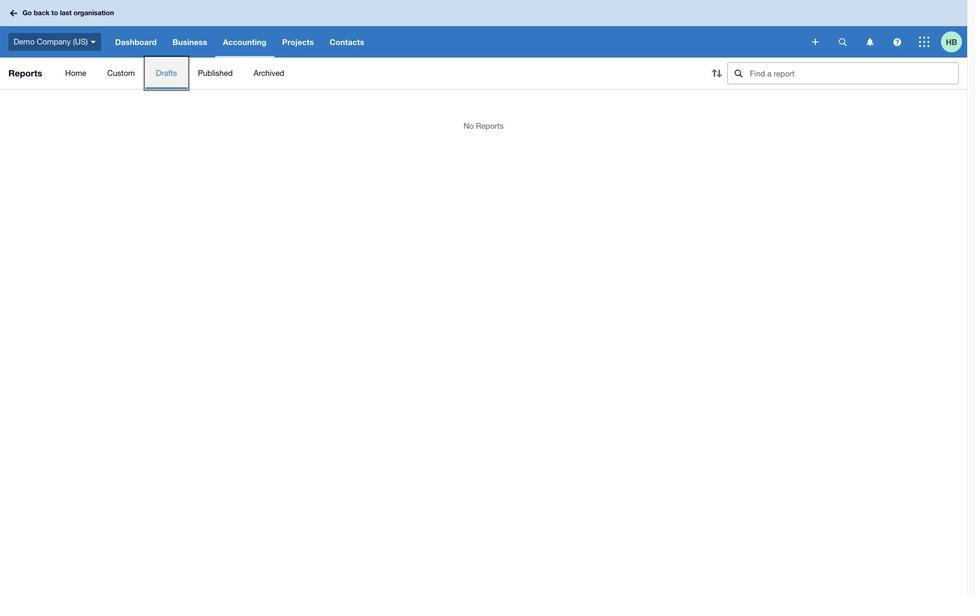 Task type: locate. For each thing, give the bounding box(es) containing it.
menu
[[55, 58, 699, 89]]

demo company (us)
[[14, 37, 88, 46]]

archived link
[[243, 58, 295, 89]]

dashboard
[[115, 37, 157, 47]]

organisation
[[74, 9, 114, 17]]

go back to last organisation
[[23, 9, 114, 17]]

reports
[[8, 68, 42, 79], [476, 122, 504, 130]]

home
[[65, 69, 86, 78]]

menu containing home
[[55, 58, 699, 89]]

accounting button
[[215, 26, 274, 58]]

demo company (us) button
[[0, 26, 107, 58]]

go back to last organisation link
[[6, 4, 120, 22]]

no reports
[[464, 122, 504, 130]]

banner
[[0, 0, 968, 58]]

svg image
[[10, 10, 17, 17], [920, 37, 930, 47], [839, 38, 847, 46], [867, 38, 874, 46], [894, 38, 902, 46], [813, 39, 819, 45], [91, 41, 96, 43]]

projects
[[282, 37, 314, 47]]

drafts
[[156, 69, 177, 78]]

demo
[[14, 37, 35, 46]]

to
[[52, 9, 58, 17]]

home link
[[55, 58, 97, 89]]

published
[[198, 69, 233, 78]]

drafts link
[[146, 58, 188, 89]]

1 vertical spatial reports
[[476, 122, 504, 130]]

hb
[[946, 37, 958, 46]]

reports down demo
[[8, 68, 42, 79]]

go
[[23, 9, 32, 17]]

custom link
[[97, 58, 146, 89]]

navigation
[[107, 26, 805, 58]]

drafts menu item
[[146, 58, 188, 89]]

1 horizontal spatial reports
[[476, 122, 504, 130]]

no
[[464, 122, 474, 130]]

0 vertical spatial reports
[[8, 68, 42, 79]]

reports right "no"
[[476, 122, 504, 130]]

custom
[[107, 69, 135, 78]]

sort reports image
[[707, 63, 728, 84]]

None field
[[728, 62, 960, 84]]

business
[[173, 37, 207, 47]]



Task type: describe. For each thing, give the bounding box(es) containing it.
(us)
[[73, 37, 88, 46]]

dashboard link
[[107, 26, 165, 58]]

back
[[34, 9, 50, 17]]

banner containing hb
[[0, 0, 968, 58]]

Find a report text field
[[749, 63, 959, 84]]

svg image inside demo company (us) popup button
[[91, 41, 96, 43]]

contacts
[[330, 37, 365, 47]]

hb button
[[942, 26, 968, 58]]

published link
[[188, 58, 243, 89]]

last
[[60, 9, 72, 17]]

navigation containing dashboard
[[107, 26, 805, 58]]

company
[[37, 37, 71, 46]]

svg image inside go back to last organisation link
[[10, 10, 17, 17]]

projects button
[[274, 26, 322, 58]]

archived
[[254, 69, 285, 78]]

business button
[[165, 26, 215, 58]]

accounting
[[223, 37, 267, 47]]

contacts button
[[322, 26, 372, 58]]

0 horizontal spatial reports
[[8, 68, 42, 79]]



Task type: vqa. For each thing, say whether or not it's contained in the screenshot.
right svg icon
yes



